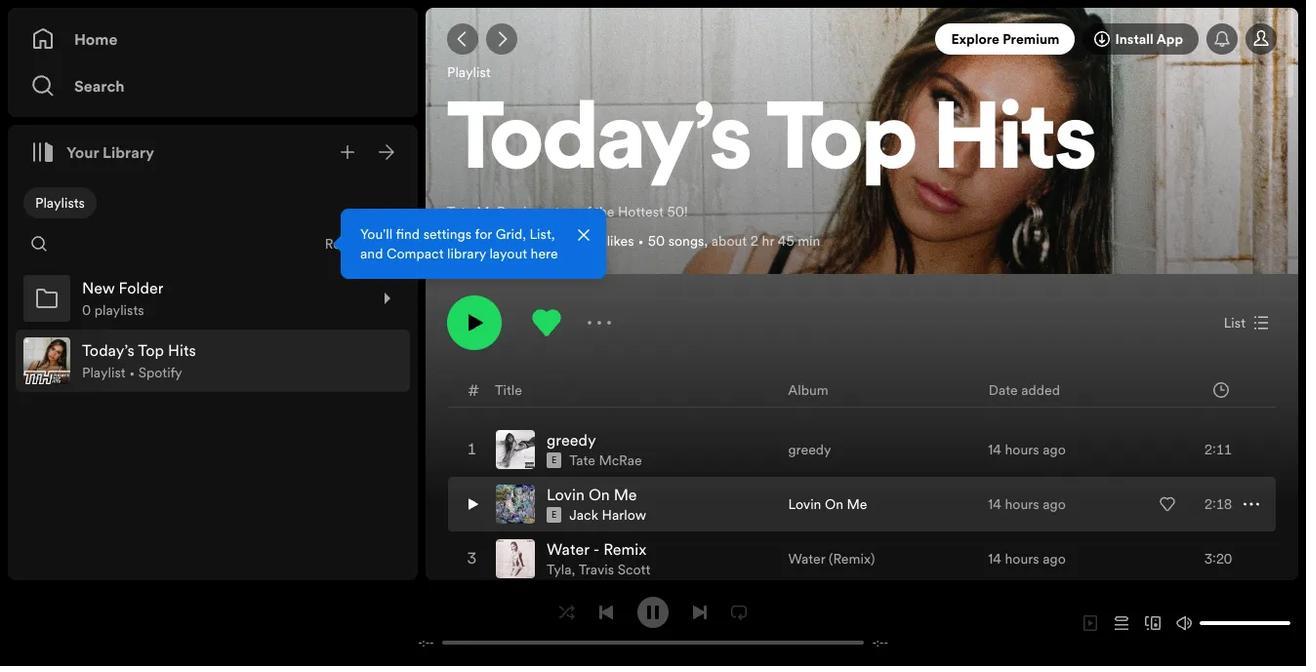 Task type: describe. For each thing, give the bounding box(es) containing it.
about
[[712, 232, 747, 251]]

list item inside the main "element"
[[16, 330, 410, 393]]

list
[[1224, 314, 1246, 333]]

ago for lovin
[[1043, 495, 1066, 515]]

explore
[[951, 29, 1000, 49]]

what's new image
[[1215, 31, 1230, 47]]

album
[[788, 380, 829, 400]]

2 :- from the left
[[877, 636, 884, 651]]

# column header
[[468, 373, 479, 407]]

main element
[[8, 8, 606, 581]]

e inside "greedy e"
[[552, 455, 557, 467]]

player controls element
[[395, 597, 911, 651]]

tate mcrae
[[569, 451, 642, 471]]

playlist for playlist
[[447, 62, 491, 82]]

you'll find settings for grid, list, and compact library layout here dialog
[[341, 209, 606, 279]]

premium
[[1003, 29, 1060, 49]]

water for -
[[547, 539, 589, 561]]

1 horizontal spatial greedy link
[[788, 441, 831, 460]]

mcrae for tate mcrae
[[599, 451, 642, 471]]

greedy for greedy e
[[547, 430, 596, 451]]

go back image
[[455, 31, 471, 47]]

jack harlow
[[569, 506, 647, 525]]

List button
[[1216, 308, 1277, 339]]

date added
[[989, 380, 1060, 400]]

playlist for playlist • spotify
[[82, 363, 126, 383]]

your library
[[66, 142, 154, 163]]

playlists
[[35, 193, 85, 213]]

layout
[[490, 244, 527, 264]]

greedy e
[[547, 430, 596, 467]]

mcrae for tate mcrae is on top of the hottest 50!
[[477, 202, 520, 222]]

45
[[778, 232, 794, 251]]

1 horizontal spatial ,
[[704, 232, 708, 251]]

2:18 cell
[[1160, 479, 1260, 531]]

50!
[[667, 202, 688, 222]]

spotify inside group
[[138, 363, 182, 383]]

greedy cell
[[496, 424, 650, 477]]

compact
[[387, 244, 444, 264]]

songs
[[668, 232, 704, 251]]

app
[[1157, 29, 1183, 49]]

34,473,143 likes
[[534, 232, 634, 251]]

water - remix cell
[[496, 533, 658, 586]]

3 ago from the top
[[1043, 550, 1066, 569]]

remix
[[604, 539, 647, 561]]

hours for greedy
[[1005, 441, 1040, 460]]

today's
[[447, 97, 752, 191]]

14 hours ago for greedy
[[988, 441, 1066, 460]]

find
[[396, 225, 420, 244]]

3:20
[[1205, 550, 1232, 569]]

install
[[1115, 29, 1154, 49]]

14 hours ago for lovin
[[988, 495, 1066, 515]]

grid,
[[496, 225, 526, 244]]

tyla
[[547, 561, 572, 580]]

previous image
[[599, 605, 614, 621]]

on for lovin on me e
[[589, 484, 610, 506]]

- inside water - remix tyla , travis scott
[[593, 539, 600, 561]]

50
[[648, 232, 665, 251]]

travis scott link
[[579, 561, 651, 580]]

the
[[595, 202, 615, 222]]

•
[[129, 363, 135, 383]]

here
[[531, 244, 558, 264]]

water - remix link
[[547, 539, 647, 561]]

added
[[1022, 380, 1060, 400]]

14 for lovin
[[988, 495, 1002, 515]]

Disable repeat checkbox
[[724, 597, 755, 628]]

spotify link
[[475, 232, 521, 251]]

1 -:-- from the left
[[418, 636, 434, 651]]

duration element
[[1214, 382, 1229, 398]]

water (remix) link
[[788, 550, 875, 569]]

top
[[767, 97, 917, 191]]

lovin on me cell
[[496, 479, 654, 531]]

playlist • spotify
[[82, 363, 182, 383]]

hours for lovin
[[1005, 495, 1040, 515]]

hr
[[762, 232, 774, 251]]

library
[[103, 142, 154, 163]]

home
[[74, 28, 118, 50]]

lovin on me
[[788, 495, 867, 515]]

you'll find settings for grid, list, and compact library layout here
[[360, 225, 558, 264]]

(remix)
[[829, 550, 875, 569]]

2:18
[[1205, 495, 1232, 515]]

today's top hits grid
[[427, 372, 1298, 667]]

travis
[[579, 561, 614, 580]]

disable repeat image
[[731, 605, 747, 621]]

install app
[[1115, 29, 1183, 49]]

duration image
[[1214, 382, 1229, 398]]

title
[[495, 380, 522, 400]]

your library button
[[23, 133, 162, 172]]

search
[[74, 75, 125, 97]]

list,
[[530, 225, 555, 244]]

34,473,143
[[534, 232, 604, 251]]

is
[[523, 202, 533, 222]]

2 -:-- from the left
[[872, 636, 888, 651]]

me for lovin on me
[[847, 495, 867, 515]]

for
[[475, 225, 492, 244]]

jack harlow link
[[569, 506, 647, 525]]

enable shuffle image
[[559, 605, 575, 621]]

settings
[[423, 225, 472, 244]]

hits
[[934, 97, 1097, 191]]

explicit element for greedy
[[547, 453, 562, 469]]



Task type: locate. For each thing, give the bounding box(es) containing it.
tate mcrae is on top of the hottest 50!
[[447, 202, 688, 222]]

me up (remix)
[[847, 495, 867, 515]]

None search field
[[23, 228, 55, 260]]

explicit element
[[547, 453, 562, 469], [547, 508, 562, 524]]

1 horizontal spatial on
[[825, 495, 844, 515]]

explicit element inside greedy cell
[[547, 453, 562, 469]]

1 horizontal spatial water
[[788, 550, 826, 569]]

e
[[552, 455, 557, 467], [552, 510, 557, 522]]

0 vertical spatial ,
[[704, 232, 708, 251]]

1 vertical spatial ,
[[572, 561, 575, 580]]

14 hours ago
[[988, 441, 1066, 460], [988, 495, 1066, 515], [988, 550, 1066, 569]]

3 14 hours ago from the top
[[988, 550, 1066, 569]]

2 vertical spatial hours
[[1005, 550, 1040, 569]]

2 vertical spatial ago
[[1043, 550, 1066, 569]]

2 vertical spatial 14 hours ago
[[988, 550, 1066, 569]]

water inside water - remix tyla , travis scott
[[547, 539, 589, 561]]

1 horizontal spatial me
[[847, 495, 867, 515]]

1 vertical spatial tate
[[569, 451, 596, 471]]

14 inside lovin on me row
[[988, 495, 1002, 515]]

0 vertical spatial e
[[552, 455, 557, 467]]

volume high image
[[1177, 616, 1192, 632]]

lovin
[[547, 484, 585, 506], [788, 495, 822, 515]]

on for lovin on me
[[825, 495, 844, 515]]

mcrae
[[477, 202, 520, 222], [599, 451, 642, 471]]

hours
[[1005, 441, 1040, 460], [1005, 495, 1040, 515], [1005, 550, 1040, 569]]

0 horizontal spatial -:--
[[418, 636, 434, 651]]

explore premium
[[951, 29, 1060, 49]]

ago for greedy
[[1043, 441, 1066, 460]]

of
[[579, 202, 592, 222]]

1 horizontal spatial -:--
[[872, 636, 888, 651]]

date
[[989, 380, 1018, 400]]

lovin on me link
[[547, 484, 637, 506], [788, 495, 867, 515]]

1 vertical spatial spotify
[[138, 363, 182, 383]]

0 horizontal spatial greedy link
[[547, 430, 596, 451]]

14
[[988, 441, 1002, 460], [988, 495, 1002, 515], [988, 550, 1002, 569]]

1 horizontal spatial mcrae
[[599, 451, 642, 471]]

explicit element inside the lovin on me cell
[[547, 508, 562, 524]]

spotify image
[[447, 230, 471, 253]]

Playlists checkbox
[[23, 187, 97, 219]]

2 explicit element from the top
[[547, 508, 562, 524]]

1 vertical spatial explicit element
[[547, 508, 562, 524]]

playlist left •
[[82, 363, 126, 383]]

3 hours from the top
[[1005, 550, 1040, 569]]

0 vertical spatial hours
[[1005, 441, 1040, 460]]

1 vertical spatial hours
[[1005, 495, 1040, 515]]

water (remix)
[[788, 550, 875, 569]]

hours inside lovin on me row
[[1005, 495, 1040, 515]]

tate up "lovin on me e" on the left bottom of page
[[569, 451, 596, 471]]

1 horizontal spatial :-
[[877, 636, 884, 651]]

0 horizontal spatial me
[[614, 484, 637, 506]]

lovin on me row
[[448, 478, 1276, 532]]

1 vertical spatial playlist
[[82, 363, 126, 383]]

pause image
[[645, 605, 661, 621]]

lovin for lovin on me
[[788, 495, 822, 515]]

water for (remix)
[[788, 550, 826, 569]]

tate
[[447, 202, 473, 222], [569, 451, 596, 471]]

0 vertical spatial ago
[[1043, 441, 1066, 460]]

tyla link
[[547, 561, 572, 580]]

2 14 from the top
[[988, 495, 1002, 515]]

water
[[547, 539, 589, 561], [788, 550, 826, 569]]

1 horizontal spatial spotify
[[475, 232, 521, 251]]

0 playlists
[[82, 301, 144, 320]]

1 vertical spatial 14
[[988, 495, 1002, 515]]

0 playlists group
[[16, 268, 410, 330]]

0 vertical spatial tate
[[447, 202, 473, 222]]

, inside water - remix tyla , travis scott
[[572, 561, 575, 580]]

2:11 cell
[[1160, 424, 1260, 477]]

recents
[[325, 234, 374, 254]]

1 hours from the top
[[1005, 441, 1040, 460]]

and
[[360, 244, 383, 264]]

1 14 hours ago from the top
[[988, 441, 1066, 460]]

0 horizontal spatial lovin on me link
[[547, 484, 637, 506]]

2 vertical spatial 14
[[988, 550, 1002, 569]]

0 vertical spatial mcrae
[[477, 202, 520, 222]]

min
[[798, 232, 821, 251]]

0 vertical spatial 14 hours ago
[[988, 441, 1066, 460]]

me down 'tate mcrae' link
[[614, 484, 637, 506]]

1 ago from the top
[[1043, 441, 1066, 460]]

#
[[468, 380, 479, 401]]

me for lovin on me e
[[614, 484, 637, 506]]

go forward image
[[494, 31, 510, 47]]

tate for tate mcrae
[[569, 451, 596, 471]]

0
[[82, 301, 91, 320]]

jack
[[569, 506, 599, 525]]

1 horizontal spatial tate
[[569, 451, 596, 471]]

likes
[[607, 232, 634, 251]]

, left about
[[704, 232, 708, 251]]

tate inside greedy cell
[[569, 451, 596, 471]]

playlist inside group
[[82, 363, 126, 383]]

0 horizontal spatial tate
[[447, 202, 473, 222]]

ago inside lovin on me row
[[1043, 495, 1066, 515]]

library
[[447, 244, 486, 264]]

top bar and user menu element
[[426, 8, 1299, 70]]

playlist
[[447, 62, 491, 82], [82, 363, 126, 383]]

3 14 from the top
[[988, 550, 1002, 569]]

tate up settings
[[447, 202, 473, 222]]

greedy link
[[547, 430, 596, 451], [788, 441, 831, 460]]

-
[[593, 539, 600, 561], [418, 636, 422, 651], [430, 636, 434, 651], [872, 636, 877, 651], [884, 636, 888, 651]]

playlists
[[94, 301, 144, 320]]

on inside "lovin on me e"
[[589, 484, 610, 506]]

50 songs , about 2 hr 45 min
[[648, 232, 821, 251]]

, left travis
[[572, 561, 575, 580]]

1 horizontal spatial playlist
[[447, 62, 491, 82]]

1 vertical spatial mcrae
[[599, 451, 642, 471]]

e up the lovin on me cell
[[552, 455, 557, 467]]

0 vertical spatial 14
[[988, 441, 1002, 460]]

0 horizontal spatial water
[[547, 539, 589, 561]]

ago
[[1043, 441, 1066, 460], [1043, 495, 1066, 515], [1043, 550, 1066, 569]]

mcrae inside greedy cell
[[599, 451, 642, 471]]

-:--
[[418, 636, 434, 651], [872, 636, 888, 651]]

14 hours ago inside lovin on me row
[[988, 495, 1066, 515]]

play lovin on me by jack harlow image
[[465, 493, 480, 517]]

top
[[555, 202, 576, 222]]

explicit element for lovin on me
[[547, 508, 562, 524]]

2 hours from the top
[[1005, 495, 1040, 515]]

scott
[[618, 561, 651, 580]]

0 vertical spatial explicit element
[[547, 453, 562, 469]]

group
[[16, 330, 410, 393]]

1 vertical spatial ago
[[1043, 495, 1066, 515]]

1 :- from the left
[[422, 636, 430, 651]]

1 e from the top
[[552, 455, 557, 467]]

lovin on me e
[[547, 484, 637, 522]]

explore premium button
[[936, 23, 1075, 55]]

2:11
[[1205, 441, 1232, 460]]

me inside "lovin on me e"
[[614, 484, 637, 506]]

playlist down 'go back' image
[[447, 62, 491, 82]]

14 for greedy
[[988, 441, 1002, 460]]

home link
[[31, 20, 394, 59]]

tate for tate mcrae is on top of the hottest 50!
[[447, 202, 473, 222]]

water - remix tyla , travis scott
[[547, 539, 651, 580]]

greedy inside greedy cell
[[547, 430, 596, 451]]

:-
[[422, 636, 430, 651], [877, 636, 884, 651]]

greedy up the lovin on me cell
[[547, 430, 596, 451]]

2
[[751, 232, 759, 251]]

1 14 from the top
[[988, 441, 1002, 460]]

greedy link up lovin on me
[[788, 441, 831, 460]]

0 horizontal spatial mcrae
[[477, 202, 520, 222]]

1 horizontal spatial greedy
[[788, 441, 831, 460]]

list item containing playlist
[[16, 330, 410, 393]]

1 explicit element from the top
[[547, 453, 562, 469]]

e left jack
[[552, 510, 557, 522]]

none search field inside the main "element"
[[23, 228, 55, 260]]

me
[[614, 484, 637, 506], [847, 495, 867, 515]]

lovin down greedy cell
[[547, 484, 585, 506]]

0 horizontal spatial greedy
[[547, 430, 596, 451]]

# row
[[448, 373, 1276, 408]]

tate mcrae link
[[569, 451, 642, 471]]

lovin up the water (remix) link in the bottom right of the page
[[788, 495, 822, 515]]

search in your library image
[[31, 236, 47, 252]]

on
[[536, 202, 552, 222]]

1 horizontal spatial lovin
[[788, 495, 822, 515]]

list item
[[16, 330, 410, 393]]

e inside "lovin on me e"
[[552, 510, 557, 522]]

1 vertical spatial 14 hours ago
[[988, 495, 1066, 515]]

lovin inside "lovin on me e"
[[547, 484, 585, 506]]

0 horizontal spatial playlist
[[82, 363, 126, 383]]

explicit element up the lovin on me cell
[[547, 453, 562, 469]]

install app link
[[1083, 23, 1199, 55]]

group containing playlist
[[16, 330, 410, 393]]

harlow
[[602, 506, 647, 525]]

your
[[66, 142, 99, 163]]

,
[[704, 232, 708, 251], [572, 561, 575, 580]]

0 horizontal spatial lovin
[[547, 484, 585, 506]]

0 vertical spatial spotify
[[475, 232, 521, 251]]

Recents, List view field
[[309, 228, 406, 260]]

0 vertical spatial playlist
[[447, 62, 491, 82]]

greedy for greedy
[[788, 441, 831, 460]]

0 horizontal spatial spotify
[[138, 363, 182, 383]]

mcrae right "greedy e"
[[599, 451, 642, 471]]

2 e from the top
[[552, 510, 557, 522]]

1 horizontal spatial lovin on me link
[[788, 495, 867, 515]]

2 ago from the top
[[1043, 495, 1066, 515]]

on
[[589, 484, 610, 506], [825, 495, 844, 515]]

hottest
[[618, 202, 664, 222]]

you'll
[[360, 225, 393, 244]]

search link
[[31, 66, 394, 105]]

2 14 hours ago from the top
[[988, 495, 1066, 515]]

0 horizontal spatial :-
[[422, 636, 430, 651]]

lovin for lovin on me e
[[547, 484, 585, 506]]

greedy link up the lovin on me cell
[[547, 430, 596, 451]]

0 horizontal spatial on
[[589, 484, 610, 506]]

explicit element left jack
[[547, 508, 562, 524]]

connect to a device image
[[1145, 616, 1161, 632]]

spotify
[[475, 232, 521, 251], [138, 363, 182, 383]]

mcrae up grid,
[[477, 202, 520, 222]]

today's top hits
[[447, 97, 1097, 191]]

next image
[[692, 605, 708, 621]]

1 vertical spatial e
[[552, 510, 557, 522]]

greedy up lovin on me
[[788, 441, 831, 460]]

0 horizontal spatial ,
[[572, 561, 575, 580]]



Task type: vqa. For each thing, say whether or not it's contained in the screenshot.
the 800 miles to freedom link within the Now playing: 800 Miles to Freedom by The Defenders Footer 800
no



